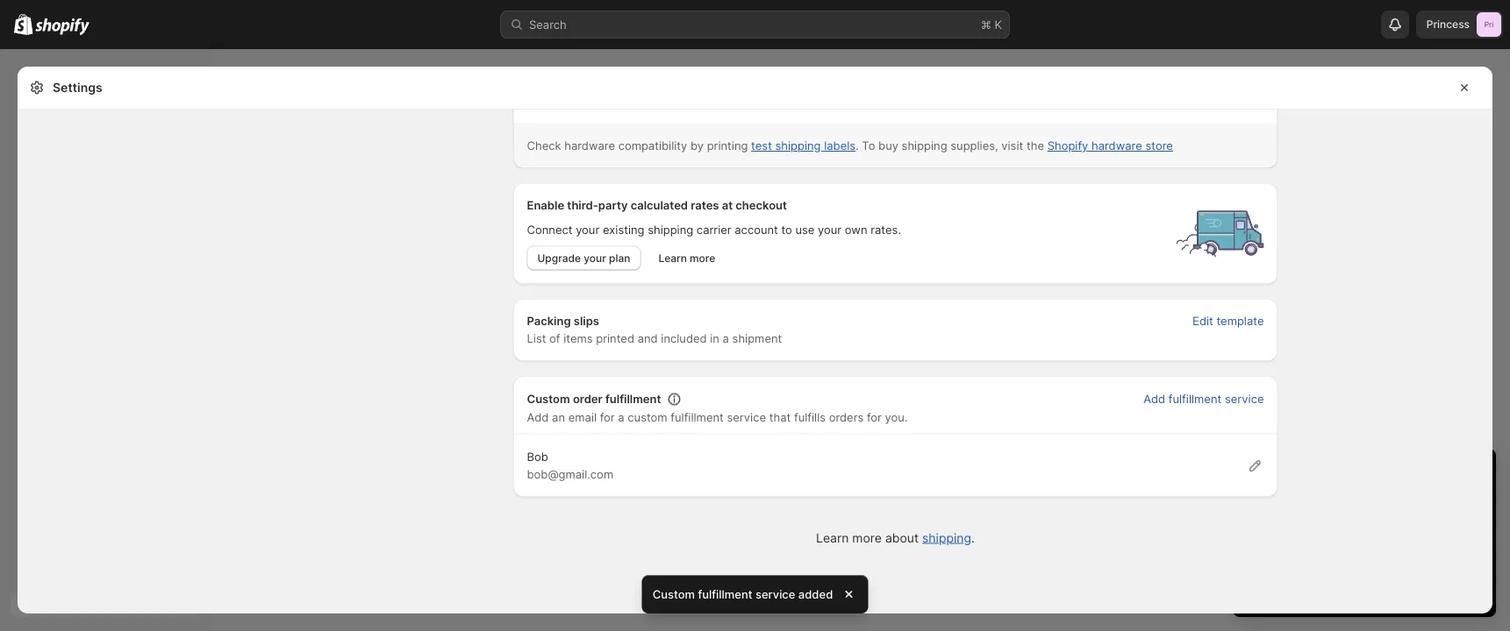 Task type: describe. For each thing, give the bounding box(es) containing it.
enable
[[527, 199, 564, 213]]

edit template
[[1193, 315, 1264, 329]]

2 hardware from the left
[[1092, 140, 1143, 153]]

store
[[1146, 140, 1173, 153]]

1 vertical spatial a
[[618, 412, 625, 425]]

add fulfillment service
[[1144, 393, 1264, 407]]

get:
[[1390, 497, 1411, 510]]

printed
[[596, 333, 635, 346]]

2 for from the left
[[867, 412, 882, 425]]

1 horizontal spatial shopify image
[[35, 18, 90, 36]]

⌘ k
[[981, 18, 1002, 31]]

upgrade your plan
[[538, 252, 631, 265]]

packing slips
[[527, 315, 599, 329]]

buy
[[879, 140, 899, 153]]

paid
[[1314, 497, 1337, 510]]

shipping down the calculated
[[648, 224, 694, 238]]

add fulfillment service button
[[1133, 388, 1275, 413]]

search
[[529, 18, 567, 31]]

1 horizontal spatial .
[[972, 532, 975, 547]]

at
[[722, 199, 733, 213]]

custom fulfillment service added
[[653, 588, 833, 602]]

bob
[[527, 451, 548, 465]]

shipment
[[733, 333, 782, 346]]

1 for from the left
[[600, 412, 615, 425]]

use
[[796, 224, 815, 238]]

fulfills
[[794, 412, 826, 425]]

1 day left in your trial
[[1251, 465, 1423, 486]]

1 vertical spatial to
[[1290, 497, 1301, 510]]

checkout
[[736, 199, 787, 213]]

1 horizontal spatial and
[[1367, 497, 1387, 510]]

plan inside settings dialog
[[609, 252, 631, 265]]

that
[[770, 412, 791, 425]]

connect
[[527, 224, 573, 238]]

0 horizontal spatial shopify image
[[14, 14, 33, 35]]

shipping right test
[[776, 140, 821, 153]]

of
[[550, 333, 560, 346]]

by
[[691, 140, 704, 153]]

you.
[[885, 412, 908, 425]]

visit
[[1002, 140, 1024, 153]]

account
[[735, 224, 778, 238]]

labels
[[824, 140, 856, 153]]

calculated
[[631, 199, 688, 213]]

edit template link
[[1182, 310, 1275, 335]]

template
[[1217, 315, 1264, 329]]

shipping right about
[[923, 532, 972, 547]]

items
[[564, 333, 593, 346]]

third-
[[567, 199, 599, 213]]

an
[[552, 412, 565, 425]]

switch to a paid plan and get:
[[1251, 497, 1411, 510]]

in inside dialog
[[710, 333, 720, 346]]

custom for custom order fulfillment
[[527, 393, 570, 407]]

email
[[569, 412, 597, 425]]

enable third-party calculated rates at checkout
[[527, 199, 787, 213]]

learn more link
[[648, 247, 726, 271]]

add for add an email for a custom fulfillment service that fulfills orders for you.
[[527, 412, 549, 425]]

connect your existing shipping carrier account to use your own rates.
[[527, 224, 901, 238]]

1 vertical spatial service
[[727, 412, 766, 425]]

learn for learn more
[[659, 252, 687, 265]]

test shipping labels button
[[751, 140, 856, 153]]

1 horizontal spatial a
[[723, 333, 729, 346]]

2 vertical spatial a
[[1305, 497, 1311, 510]]

carrier
[[697, 224, 732, 238]]

settings dialog
[[18, 0, 1493, 614]]

existing
[[603, 224, 645, 238]]

settings
[[53, 80, 102, 95]]



Task type: locate. For each thing, give the bounding box(es) containing it.
more down connect your existing shipping carrier account to use your own rates.
[[690, 252, 716, 265]]

the
[[1027, 140, 1045, 153]]

2 vertical spatial service
[[756, 588, 796, 602]]

shipping link
[[923, 532, 972, 547]]

packing
[[527, 315, 571, 329]]

custom
[[527, 393, 570, 407], [653, 588, 695, 602]]

1
[[1251, 465, 1259, 486]]

included
[[661, 333, 707, 346]]

for left you.
[[867, 412, 882, 425]]

1 horizontal spatial for
[[867, 412, 882, 425]]

0 vertical spatial add
[[1144, 393, 1166, 407]]

princess image
[[1477, 12, 1502, 37]]

add inside button
[[1144, 393, 1166, 407]]

shopify
[[1048, 140, 1089, 153]]

learn
[[659, 252, 687, 265], [816, 532, 849, 547]]

shopify image
[[14, 14, 33, 35], [35, 18, 90, 36]]

0 vertical spatial learn
[[659, 252, 687, 265]]

1 horizontal spatial custom
[[653, 588, 695, 602]]

to inside settings dialog
[[782, 224, 792, 238]]

1 vertical spatial add
[[527, 412, 549, 425]]

1 vertical spatial and
[[1367, 497, 1387, 510]]

1 vertical spatial learn
[[816, 532, 849, 547]]

0 horizontal spatial in
[[710, 333, 720, 346]]

0 horizontal spatial plan
[[609, 252, 631, 265]]

list
[[527, 333, 546, 346]]

1 horizontal spatial plan
[[1341, 497, 1363, 510]]

0 horizontal spatial to
[[782, 224, 792, 238]]

a left custom
[[618, 412, 625, 425]]

your right upgrade on the left top of page
[[584, 252, 606, 265]]

custom
[[628, 412, 668, 425]]

0 vertical spatial .
[[856, 140, 859, 153]]

learn more
[[659, 252, 716, 265]]

compatibility
[[618, 140, 688, 153]]

. right about
[[972, 532, 975, 547]]

2 horizontal spatial a
[[1305, 497, 1311, 510]]

. left "to"
[[856, 140, 859, 153]]

0 horizontal spatial custom
[[527, 393, 570, 407]]

upgrade your plan link
[[527, 247, 641, 271]]

supplies,
[[951, 140, 999, 153]]

plan down existing
[[609, 252, 631, 265]]

add
[[1144, 393, 1166, 407], [527, 412, 549, 425]]

for down custom order fulfillment
[[600, 412, 615, 425]]

0 horizontal spatial add
[[527, 412, 549, 425]]

0 horizontal spatial .
[[856, 140, 859, 153]]

and inside settings dialog
[[638, 333, 658, 346]]

added
[[799, 588, 833, 602]]

bob@gmail.com
[[527, 469, 614, 482]]

your left trial
[[1350, 465, 1387, 486]]

edit
[[1193, 315, 1214, 329]]

0 vertical spatial more
[[690, 252, 716, 265]]

0 vertical spatial in
[[710, 333, 720, 346]]

⌘
[[981, 18, 992, 31]]

and left get:
[[1367, 497, 1387, 510]]

a
[[723, 333, 729, 346], [618, 412, 625, 425], [1305, 497, 1311, 510]]

dialog
[[1500, 67, 1511, 614]]

0 horizontal spatial learn
[[659, 252, 687, 265]]

1 hardware from the left
[[565, 140, 615, 153]]

1 horizontal spatial learn
[[816, 532, 849, 547]]

0 vertical spatial and
[[638, 333, 658, 346]]

trial
[[1392, 465, 1423, 486]]

in right the left
[[1331, 465, 1346, 486]]

0 horizontal spatial more
[[690, 252, 716, 265]]

plan right paid at right bottom
[[1341, 497, 1363, 510]]

list of items printed and included in a shipment
[[527, 333, 782, 346]]

1 vertical spatial plan
[[1341, 497, 1363, 510]]

custom for custom fulfillment service added
[[653, 588, 695, 602]]

service left the that
[[727, 412, 766, 425]]

more
[[690, 252, 716, 265], [853, 532, 882, 547]]

k
[[995, 18, 1002, 31]]

fulfillment inside button
[[1169, 393, 1222, 407]]

1 horizontal spatial add
[[1144, 393, 1166, 407]]

about
[[886, 532, 919, 547]]

check
[[527, 140, 561, 153]]

your inside dropdown button
[[1350, 465, 1387, 486]]

hardware left store
[[1092, 140, 1143, 153]]

.
[[856, 140, 859, 153], [972, 532, 975, 547]]

1 vertical spatial .
[[972, 532, 975, 547]]

party
[[599, 199, 628, 213]]

more for learn more about shipping .
[[853, 532, 882, 547]]

princess
[[1427, 18, 1470, 31]]

in
[[710, 333, 720, 346], [1331, 465, 1346, 486]]

left
[[1299, 465, 1326, 486]]

service left added
[[756, 588, 796, 602]]

printing
[[707, 140, 748, 153]]

to right switch at the right bottom of page
[[1290, 497, 1301, 510]]

0 horizontal spatial a
[[618, 412, 625, 425]]

slips
[[574, 315, 599, 329]]

0 vertical spatial service
[[1225, 393, 1264, 407]]

switch
[[1251, 497, 1287, 510]]

learn for learn more about shipping .
[[816, 532, 849, 547]]

custom order fulfillment
[[527, 393, 661, 407]]

0 horizontal spatial for
[[600, 412, 615, 425]]

1 horizontal spatial hardware
[[1092, 140, 1143, 153]]

shipping right buy
[[902, 140, 948, 153]]

0 vertical spatial plan
[[609, 252, 631, 265]]

add an email for a custom fulfillment service that fulfills orders for you.
[[527, 412, 908, 425]]

rates.
[[871, 224, 901, 238]]

day
[[1264, 465, 1294, 486]]

test
[[751, 140, 772, 153]]

a left paid at right bottom
[[1305, 497, 1311, 510]]

check hardware compatibility by printing test shipping labels . to buy shipping supplies, visit the shopify hardware store
[[527, 140, 1173, 153]]

more left about
[[853, 532, 882, 547]]

1 day left in your trial button
[[1233, 449, 1497, 486]]

0 vertical spatial custom
[[527, 393, 570, 407]]

service inside button
[[1225, 393, 1264, 407]]

learn down connect your existing shipping carrier account to use your own rates.
[[659, 252, 687, 265]]

shipping
[[776, 140, 821, 153], [902, 140, 948, 153], [648, 224, 694, 238], [923, 532, 972, 547]]

for
[[600, 412, 615, 425], [867, 412, 882, 425]]

your right 'use'
[[818, 224, 842, 238]]

to left 'use'
[[782, 224, 792, 238]]

to
[[782, 224, 792, 238], [1290, 497, 1301, 510]]

upgrade
[[538, 252, 581, 265]]

service
[[1225, 393, 1264, 407], [727, 412, 766, 425], [756, 588, 796, 602]]

1 vertical spatial custom
[[653, 588, 695, 602]]

1 vertical spatial in
[[1331, 465, 1346, 486]]

plan
[[609, 252, 631, 265], [1341, 497, 1363, 510]]

hardware
[[565, 140, 615, 153], [1092, 140, 1143, 153]]

your
[[576, 224, 600, 238], [818, 224, 842, 238], [584, 252, 606, 265], [1350, 465, 1387, 486]]

order
[[573, 393, 603, 407]]

1 vertical spatial more
[[853, 532, 882, 547]]

service for add fulfillment service
[[1225, 393, 1264, 407]]

hardware right check
[[565, 140, 615, 153]]

custom inside settings dialog
[[527, 393, 570, 407]]

0 horizontal spatial hardware
[[565, 140, 615, 153]]

1 horizontal spatial in
[[1331, 465, 1346, 486]]

a left shipment
[[723, 333, 729, 346]]

add for add fulfillment service
[[1144, 393, 1166, 407]]

your down third-
[[576, 224, 600, 238]]

bob bob@gmail.com
[[527, 451, 614, 482]]

service for custom fulfillment service added
[[756, 588, 796, 602]]

shopify hardware store link
[[1048, 140, 1173, 153]]

0 vertical spatial a
[[723, 333, 729, 346]]

orders
[[829, 412, 864, 425]]

1 horizontal spatial to
[[1290, 497, 1301, 510]]

1 horizontal spatial more
[[853, 532, 882, 547]]

learn more about shipping .
[[816, 532, 975, 547]]

and
[[638, 333, 658, 346], [1367, 497, 1387, 510]]

own
[[845, 224, 868, 238]]

in inside dropdown button
[[1331, 465, 1346, 486]]

more for learn more
[[690, 252, 716, 265]]

rates
[[691, 199, 719, 213]]

in right included
[[710, 333, 720, 346]]

0 vertical spatial to
[[782, 224, 792, 238]]

fulfillment
[[606, 393, 661, 407], [1169, 393, 1222, 407], [671, 412, 724, 425], [698, 588, 753, 602]]

and right printed
[[638, 333, 658, 346]]

to
[[862, 140, 876, 153]]

service up 1
[[1225, 393, 1264, 407]]

0 horizontal spatial and
[[638, 333, 658, 346]]

learn up added
[[816, 532, 849, 547]]



Task type: vqa. For each thing, say whether or not it's contained in the screenshot.
the Test Store image
no



